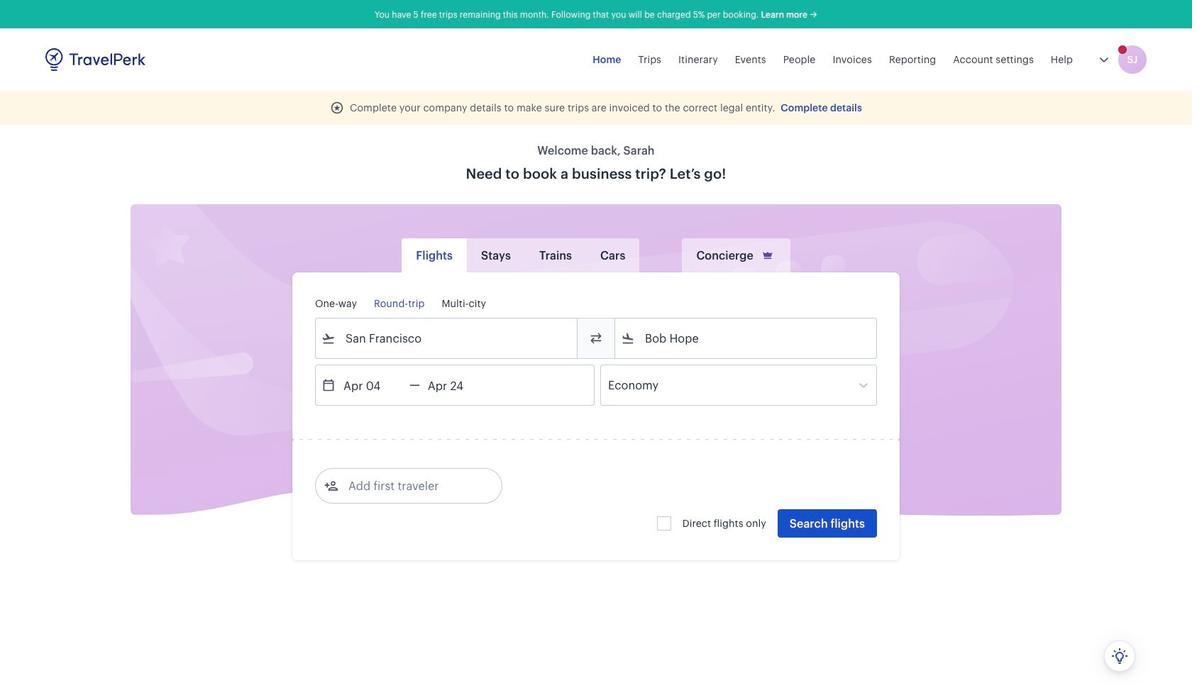 Task type: locate. For each thing, give the bounding box(es) containing it.
To search field
[[635, 327, 858, 350]]

Add first traveler search field
[[339, 475, 486, 498]]



Task type: describe. For each thing, give the bounding box(es) containing it.
Return text field
[[420, 366, 494, 405]]

From search field
[[336, 327, 559, 350]]

Depart text field
[[336, 366, 410, 405]]



